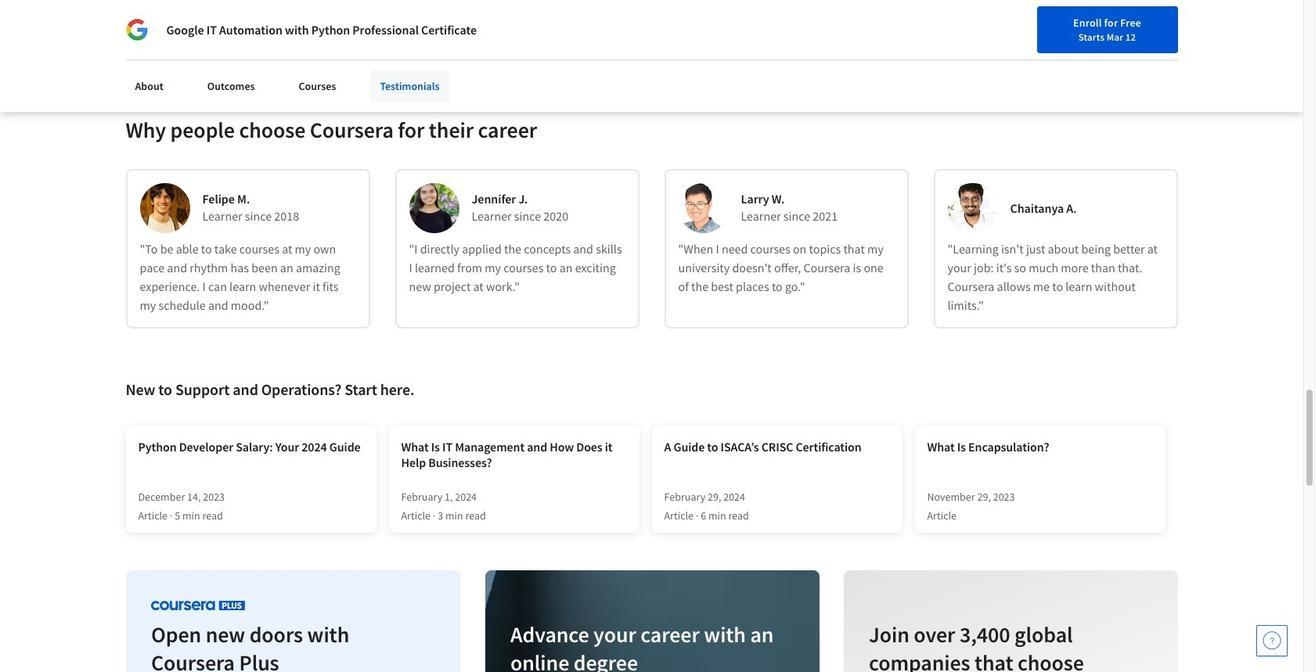 Task type: vqa. For each thing, say whether or not it's contained in the screenshot.
Computer for Computer Science: Programming with a Purpose
no



Task type: locate. For each thing, give the bounding box(es) containing it.
None search field
[[223, 10, 599, 41]]

google image
[[126, 19, 148, 41]]



Task type: describe. For each thing, give the bounding box(es) containing it.
help center image
[[1263, 632, 1282, 651]]

coursera plus image
[[151, 601, 245, 611]]



